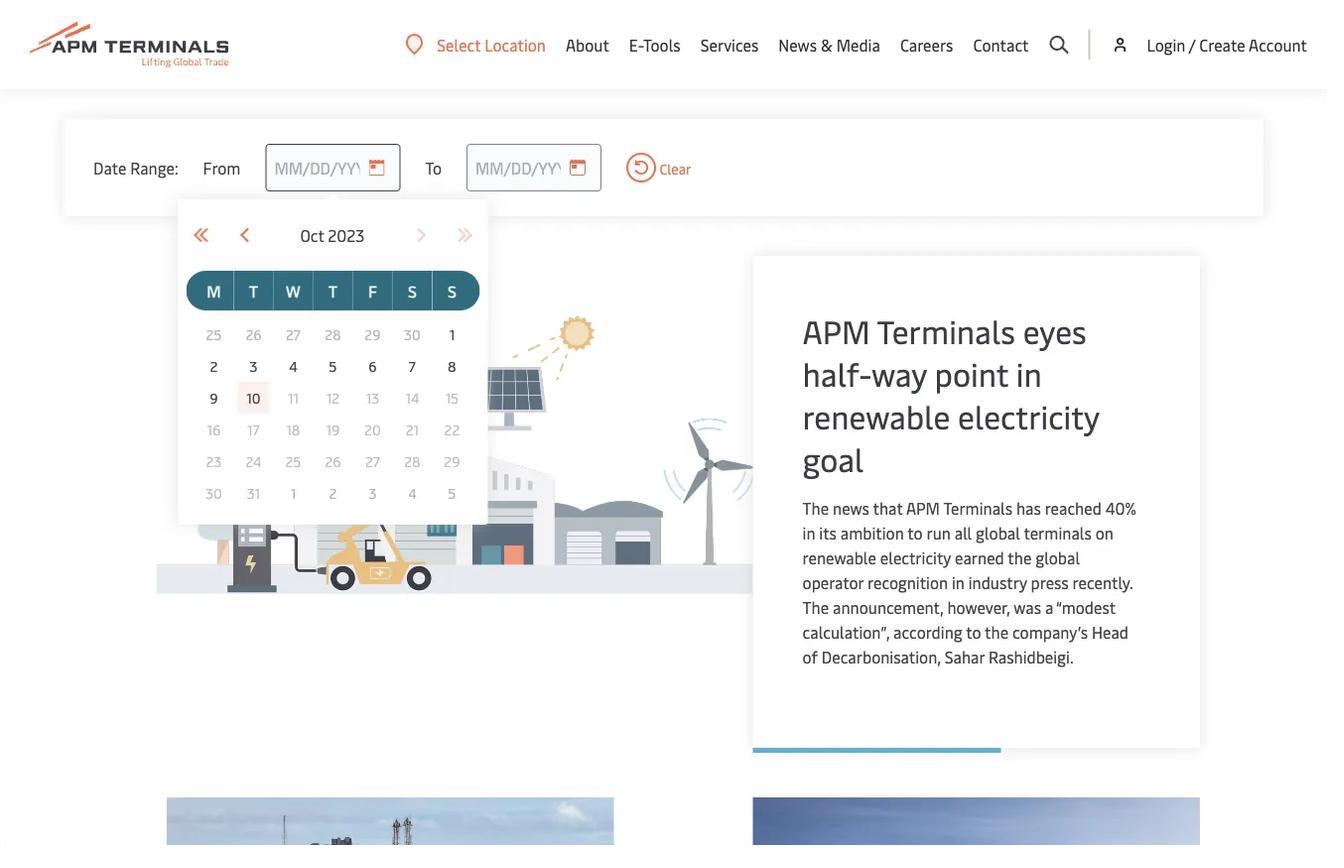 Task type: vqa. For each thing, say whether or not it's contained in the screenshot.


Task type: locate. For each thing, give the bounding box(es) containing it.
news & media button
[[779, 0, 880, 89]]

17
[[247, 420, 260, 439]]

1 horizontal spatial 30
[[404, 325, 421, 344]]

the up industry at the right
[[1008, 548, 1032, 569]]

3 link
[[242, 354, 265, 378]]

1 link
[[440, 323, 464, 346]]

231006 decarbonisation 3 image
[[127, 256, 887, 712]]

0 vertical spatial renewable
[[803, 395, 950, 438]]

0 horizontal spatial in
[[803, 523, 816, 544]]

to down however,
[[966, 622, 981, 643]]

renewable up the that
[[803, 395, 950, 438]]

20
[[364, 420, 381, 439]]

25 down the 18
[[285, 452, 301, 471]]

27
[[286, 325, 301, 344], [365, 452, 380, 471]]

1 renewable from the top
[[803, 395, 950, 438]]

0 horizontal spatial 25
[[206, 325, 222, 344]]

head
[[1092, 622, 1129, 643]]

s up 1 link
[[448, 280, 457, 301]]

1 vertical spatial the
[[985, 622, 1009, 643]]

30
[[404, 325, 421, 344], [206, 484, 222, 503]]

0 vertical spatial 28
[[325, 325, 341, 344]]

1 horizontal spatial t
[[329, 280, 337, 301]]

16
[[207, 420, 221, 439]]

3 up 10
[[250, 357, 257, 376]]

0 horizontal spatial t
[[249, 280, 258, 301]]

apm left way
[[803, 310, 870, 352]]

1 right 31
[[291, 484, 296, 503]]

1 vertical spatial 29
[[444, 452, 460, 471]]

0 horizontal spatial 5
[[329, 357, 337, 376]]

account
[[1249, 34, 1307, 55]]

/
[[1189, 34, 1196, 55]]

container terminal illustration image
[[64, 0, 454, 20]]

1 horizontal spatial 29
[[444, 452, 460, 471]]

4 up 11
[[289, 357, 297, 376]]

run
[[927, 523, 951, 544]]

1 vertical spatial 1
[[291, 484, 296, 503]]

27 up 4 link
[[286, 325, 301, 344]]

0 vertical spatial 26
[[246, 325, 262, 344]]

terminals
[[1024, 523, 1092, 544]]

0 horizontal spatial 4
[[289, 357, 297, 376]]

s
[[408, 280, 417, 301], [448, 280, 457, 301]]

1 horizontal spatial 25
[[285, 452, 301, 471]]

0 horizontal spatial s
[[408, 280, 417, 301]]

1 vertical spatial to
[[966, 622, 981, 643]]

25 up 2 link
[[206, 325, 222, 344]]

apm up run
[[906, 498, 940, 519]]

0 horizontal spatial 27
[[286, 325, 301, 344]]

1 vertical spatial 28
[[404, 452, 421, 471]]

1 vertical spatial the
[[803, 597, 829, 619]]

in
[[1016, 352, 1042, 395], [803, 523, 816, 544], [952, 572, 965, 594]]

26 link
[[242, 323, 265, 346]]

1
[[449, 325, 455, 344], [291, 484, 296, 503]]

apm
[[803, 310, 870, 352], [906, 498, 940, 519]]

in up however,
[[952, 572, 965, 594]]

0 vertical spatial 27
[[286, 325, 301, 344]]

0 vertical spatial 1
[[449, 325, 455, 344]]

2 horizontal spatial in
[[1016, 352, 1042, 395]]

0 vertical spatial 4
[[289, 357, 297, 376]]

1 horizontal spatial electricity
[[958, 395, 1100, 438]]

1 horizontal spatial 2
[[329, 484, 337, 503]]

electricity down eyes on the top of the page
[[958, 395, 1100, 438]]

apm inside the news that apm terminals has reached 40% in its ambition to run all global terminals on renewable electricity earned the global operator recognition in industry press recently. the announcement, however, was a "modest calculation", according to the company's head of decarbonisation, sahar rashidbeigi.
[[906, 498, 940, 519]]

28 up 5 link
[[325, 325, 341, 344]]

3
[[250, 357, 257, 376], [369, 484, 377, 503]]

30 down 23 at the left bottom of page
[[206, 484, 222, 503]]

230928 aarhus gate 1600 image
[[753, 798, 1200, 847]]

0 vertical spatial 2
[[210, 357, 218, 376]]

0 vertical spatial the
[[803, 498, 829, 519]]

to
[[425, 157, 442, 178]]

1 vertical spatial in
[[803, 523, 816, 544]]

date range:
[[93, 157, 178, 178]]

26
[[246, 325, 262, 344], [325, 452, 341, 471]]

1 vertical spatial terminals
[[944, 498, 1013, 519]]

26 down 19
[[325, 452, 341, 471]]

industry
[[969, 572, 1027, 594]]

0 vertical spatial terminals
[[877, 310, 1016, 352]]

9
[[210, 389, 218, 408]]

electricity inside apm terminals eyes half-way point in renewable electricity goal
[[958, 395, 1100, 438]]

5 down 22 in the left of the page
[[448, 484, 456, 503]]

1 horizontal spatial in
[[952, 572, 965, 594]]

0 horizontal spatial 3
[[250, 357, 257, 376]]

in inside apm terminals eyes half-way point in renewable electricity goal
[[1016, 352, 1042, 395]]

global down terminals
[[1036, 548, 1080, 569]]

0 vertical spatial to
[[908, 523, 923, 544]]

1 vertical spatial 30
[[206, 484, 222, 503]]

From text field
[[265, 144, 400, 192]]

0 vertical spatial in
[[1016, 352, 1042, 395]]

1 horizontal spatial 5
[[448, 484, 456, 503]]

26 inside 26 link
[[246, 325, 262, 344]]

terminals inside the news that apm terminals has reached 40% in its ambition to run all global terminals on renewable electricity earned the global operator recognition in industry press recently. the announcement, however, was a "modest calculation", according to the company's head of decarbonisation, sahar rashidbeigi.
[[944, 498, 1013, 519]]

1 horizontal spatial 4
[[408, 484, 417, 503]]

0 horizontal spatial 2
[[210, 357, 218, 376]]

the down operator
[[803, 597, 829, 619]]

5 down 28 link in the top left of the page
[[329, 357, 337, 376]]

0 vertical spatial electricity
[[958, 395, 1100, 438]]

to
[[908, 523, 923, 544], [966, 622, 981, 643]]

w
[[286, 280, 301, 301]]

m
[[207, 280, 221, 301]]

t left f
[[329, 280, 337, 301]]

4 link
[[281, 354, 305, 378]]

3 down "20"
[[369, 484, 377, 503]]

1 horizontal spatial 3
[[369, 484, 377, 503]]

apm inside apm terminals eyes half-way point in renewable electricity goal
[[803, 310, 870, 352]]

0 horizontal spatial 26
[[246, 325, 262, 344]]

global up earned
[[976, 523, 1020, 544]]

0 horizontal spatial global
[[976, 523, 1020, 544]]

0 horizontal spatial apm
[[803, 310, 870, 352]]

27 down "20"
[[365, 452, 380, 471]]

0 horizontal spatial electricity
[[880, 548, 951, 569]]

0 vertical spatial apm
[[803, 310, 870, 352]]

2 renewable from the top
[[803, 548, 877, 569]]

electricity up recognition
[[880, 548, 951, 569]]

2 vertical spatial in
[[952, 572, 965, 594]]

electricity inside the news that apm terminals has reached 40% in its ambition to run all global terminals on renewable electricity earned the global operator recognition in industry press recently. the announcement, however, was a "modest calculation", according to the company's head of decarbonisation, sahar rashidbeigi.
[[880, 548, 951, 569]]

1 horizontal spatial 27
[[365, 452, 380, 471]]

services button
[[701, 0, 759, 89]]

apm terminals eyes half-way point in renewable electricity goal
[[803, 310, 1100, 481]]

0 vertical spatial 29
[[365, 325, 381, 344]]

1 vertical spatial renewable
[[803, 548, 877, 569]]

2 inside 2 link
[[210, 357, 218, 376]]

To text field
[[467, 144, 602, 192]]

eyes
[[1023, 310, 1087, 352]]

electricity
[[958, 395, 1100, 438], [880, 548, 951, 569]]

0 vertical spatial 25
[[206, 325, 222, 344]]

decarbonisation,
[[822, 647, 941, 668]]

1 horizontal spatial s
[[448, 280, 457, 301]]

25
[[206, 325, 222, 344], [285, 452, 301, 471]]

26 up "3" link at the top left
[[246, 325, 262, 344]]

recognition
[[868, 572, 948, 594]]

6 link
[[361, 354, 385, 378]]

0 vertical spatial 5
[[329, 357, 337, 376]]

range:
[[130, 157, 178, 178]]

1 vertical spatial apm
[[906, 498, 940, 519]]

on
[[1096, 523, 1114, 544]]

1 horizontal spatial apm
[[906, 498, 940, 519]]

1 vertical spatial 27
[[365, 452, 380, 471]]

28
[[325, 325, 341, 344], [404, 452, 421, 471]]

1 the from the top
[[803, 498, 829, 519]]

s right f
[[408, 280, 417, 301]]

to left run
[[908, 523, 923, 544]]

from
[[203, 157, 241, 178]]

1 horizontal spatial to
[[966, 622, 981, 643]]

2 up the 9
[[210, 357, 218, 376]]

1 vertical spatial global
[[1036, 548, 1080, 569]]

21
[[406, 420, 419, 439]]

1 vertical spatial 26
[[325, 452, 341, 471]]

28 down 21
[[404, 452, 421, 471]]

0 vertical spatial global
[[976, 523, 1020, 544]]

in right point
[[1016, 352, 1042, 395]]

the up its
[[803, 498, 829, 519]]

0 horizontal spatial 30
[[206, 484, 222, 503]]

29
[[365, 325, 381, 344], [444, 452, 460, 471]]

1 vertical spatial 25
[[285, 452, 301, 471]]

contact button
[[973, 0, 1029, 89]]

renewable up operator
[[803, 548, 877, 569]]

0 horizontal spatial 29
[[365, 325, 381, 344]]

30 link
[[400, 323, 424, 346]]

1 horizontal spatial 28
[[404, 452, 421, 471]]

1 vertical spatial electricity
[[880, 548, 951, 569]]

12
[[326, 389, 340, 408]]

1 vertical spatial 2
[[329, 484, 337, 503]]

the down however,
[[985, 622, 1009, 643]]

31
[[247, 484, 260, 503]]

1 horizontal spatial global
[[1036, 548, 1080, 569]]

18
[[286, 420, 300, 439]]

29 up the 6 link
[[365, 325, 381, 344]]

t right m
[[249, 280, 258, 301]]

8 link
[[440, 354, 464, 378]]

0 horizontal spatial to
[[908, 523, 923, 544]]

29 down 22 in the left of the page
[[444, 452, 460, 471]]

liberia mhc2 1600 image
[[167, 798, 614, 847]]

0 vertical spatial 30
[[404, 325, 421, 344]]

rashidbeigi.
[[989, 647, 1074, 668]]

4 down 21
[[408, 484, 417, 503]]

that
[[873, 498, 903, 519]]

2
[[210, 357, 218, 376], [329, 484, 337, 503]]

in left its
[[803, 523, 816, 544]]

1 horizontal spatial 26
[[325, 452, 341, 471]]

sahar
[[945, 647, 985, 668]]

2 down 19
[[329, 484, 337, 503]]

was
[[1014, 597, 1041, 619]]

30 up 7
[[404, 325, 421, 344]]

f
[[368, 280, 377, 301]]

1 up 8
[[449, 325, 455, 344]]

10
[[246, 389, 261, 408]]



Task type: describe. For each thing, give the bounding box(es) containing it.
15
[[445, 389, 459, 408]]

28 link
[[321, 323, 345, 346]]

1 horizontal spatial 1
[[449, 325, 455, 344]]

oct
[[300, 224, 324, 246]]

&
[[821, 34, 833, 55]]

goal
[[803, 438, 864, 481]]

according
[[894, 622, 963, 643]]

select
[[437, 34, 481, 55]]

25 link
[[202, 323, 226, 346]]

news
[[833, 498, 870, 519]]

e-tools
[[629, 34, 681, 55]]

clear
[[656, 159, 692, 178]]

has
[[1017, 498, 1041, 519]]

earned
[[955, 548, 1004, 569]]

2 link
[[202, 354, 226, 378]]

e-tools button
[[629, 0, 681, 89]]

company's
[[1013, 622, 1088, 643]]

clear button
[[626, 153, 692, 183]]

careers
[[900, 34, 954, 55]]

apm terminals eyes half-way point in renewable electricity goal link
[[803, 310, 1141, 481]]

0 vertical spatial 3
[[250, 357, 257, 376]]

8
[[448, 357, 456, 376]]

about
[[566, 34, 609, 55]]

announcement,
[[833, 597, 944, 619]]

news
[[779, 34, 817, 55]]

however,
[[948, 597, 1010, 619]]

reached
[[1045, 498, 1102, 519]]

careers button
[[900, 0, 954, 89]]

14
[[405, 389, 419, 408]]

1 t from the left
[[249, 280, 258, 301]]

1 vertical spatial 3
[[369, 484, 377, 503]]

7 link
[[400, 354, 424, 378]]

select location button
[[405, 34, 546, 55]]

news & media
[[779, 34, 880, 55]]

7
[[409, 357, 416, 376]]

point
[[935, 352, 1009, 395]]

the news that apm terminals has reached 40% in its ambition to run all global terminals on renewable electricity earned the global operator recognition in industry press recently. the announcement, however, was a "modest calculation", according to the company's head of decarbonisation, sahar rashidbeigi.
[[803, 498, 1137, 668]]

22
[[444, 420, 460, 439]]

"modest
[[1056, 597, 1116, 619]]

operator
[[803, 572, 864, 594]]

location
[[485, 34, 546, 55]]

2 t from the left
[[329, 280, 337, 301]]

1 vertical spatial 4
[[408, 484, 417, 503]]

contact
[[973, 34, 1029, 55]]

2 the from the top
[[803, 597, 829, 619]]

recently.
[[1073, 572, 1133, 594]]

40%
[[1106, 498, 1137, 519]]

its
[[819, 523, 837, 544]]

10 link
[[238, 382, 269, 414]]

ambition
[[841, 523, 904, 544]]

login
[[1147, 34, 1186, 55]]

press
[[1031, 572, 1069, 594]]

1 s from the left
[[408, 280, 417, 301]]

renewable inside the news that apm terminals has reached 40% in its ambition to run all global terminals on renewable electricity earned the global operator recognition in industry press recently. the announcement, however, was a "modest calculation", according to the company's head of decarbonisation, sahar rashidbeigi.
[[803, 548, 877, 569]]

1 vertical spatial 5
[[448, 484, 456, 503]]

of
[[803, 647, 818, 668]]

e-
[[629, 34, 643, 55]]

date
[[93, 157, 127, 178]]

0 vertical spatial the
[[1008, 548, 1032, 569]]

select location
[[437, 34, 546, 55]]

5 link
[[321, 354, 345, 378]]

a
[[1045, 597, 1054, 619]]

calculation",
[[803, 622, 890, 643]]

create
[[1200, 34, 1246, 55]]

services
[[701, 34, 759, 55]]

all
[[955, 523, 972, 544]]

24
[[246, 452, 262, 471]]

27 link
[[281, 323, 305, 346]]

terminals inside apm terminals eyes half-way point in renewable electricity goal
[[877, 310, 1016, 352]]

about button
[[566, 0, 609, 89]]

media
[[837, 34, 880, 55]]

19
[[326, 420, 340, 439]]

23
[[206, 452, 222, 471]]

2 s from the left
[[448, 280, 457, 301]]

9 link
[[202, 386, 226, 410]]

6
[[369, 357, 377, 376]]

renewable inside apm terminals eyes half-way point in renewable electricity goal
[[803, 395, 950, 438]]

11
[[288, 389, 299, 408]]

0 horizontal spatial 28
[[325, 325, 341, 344]]

13
[[366, 389, 379, 408]]

29 inside 'link'
[[365, 325, 381, 344]]

login / create account
[[1147, 34, 1307, 55]]

29 link
[[361, 323, 385, 346]]

half-
[[803, 352, 872, 395]]

0 horizontal spatial 1
[[291, 484, 296, 503]]

tools
[[643, 34, 681, 55]]



